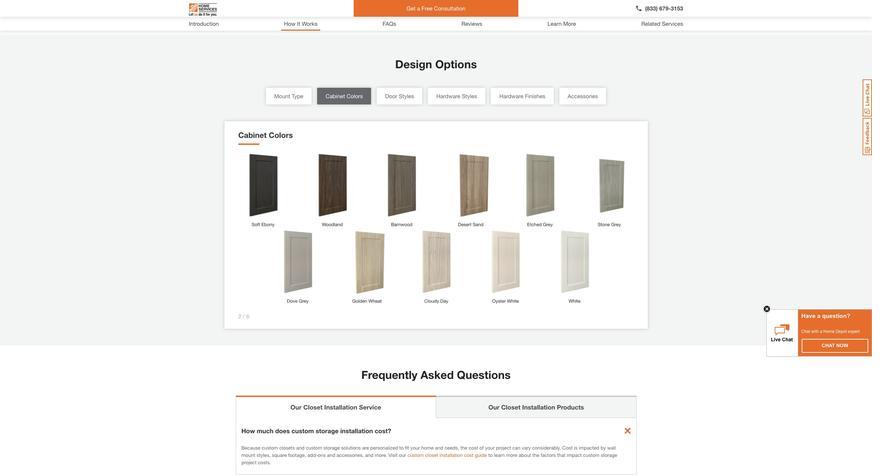 Task type: describe. For each thing, give the bounding box(es) containing it.
fit
[[405, 445, 409, 451]]

custom down fit
[[408, 452, 424, 458]]

chat now link
[[802, 339, 868, 352]]

have
[[802, 313, 816, 319]]

by
[[601, 445, 606, 451]]

depot
[[836, 329, 847, 334]]

learn
[[494, 452, 505, 458]]

hardware for hardware finishes
[[500, 93, 524, 99]]

cabinet inside button
[[326, 93, 345, 99]]

mount
[[242, 452, 255, 458]]

closet for our closet installation products
[[501, 403, 521, 411]]

is
[[574, 445, 578, 451]]

2 / 6
[[238, 313, 250, 319]]

free
[[422, 5, 433, 11]]

considerably.
[[532, 445, 561, 451]]

gallery 6 desktop image
[[224, 0, 648, 2]]

frequently
[[362, 368, 418, 381]]

2
[[238, 313, 241, 319]]

more
[[506, 452, 517, 458]]

factors
[[541, 452, 556, 458]]

do it for you logo image
[[189, 0, 217, 19]]

asked
[[421, 368, 454, 381]]

ons
[[318, 452, 326, 458]]

footage,
[[288, 452, 306, 458]]

2 vertical spatial a
[[820, 329, 823, 334]]

needs,
[[445, 445, 459, 451]]

and right ons at the bottom of page
[[327, 452, 335, 458]]

storage inside because custom closets and custom storage solutions are personalized to fit your home and needs, the cost of your project can vary considerably. cost is impacted by wall mount styles, square footage, add-ons and accessories, and more. visit our
[[324, 445, 340, 451]]

to learn more about the factors that impact custom storage project costs.
[[242, 452, 617, 465]]

visit
[[389, 452, 398, 458]]

1 horizontal spatial installation
[[440, 452, 463, 458]]

products
[[557, 403, 584, 411]]

custom closet installation cost guide
[[408, 452, 487, 458]]

hardware styles
[[437, 93, 477, 99]]

mount type
[[274, 93, 304, 99]]

our closet installation service
[[291, 403, 381, 411]]

it
[[297, 20, 300, 27]]

our
[[399, 452, 406, 458]]

are
[[362, 445, 369, 451]]

and down are
[[365, 452, 374, 458]]

how for how much does custom storage installation cost?
[[242, 427, 255, 435]]

about
[[519, 452, 531, 458]]

door styles button
[[377, 88, 423, 105]]

a for free
[[417, 5, 420, 11]]

does
[[275, 427, 290, 435]]

with
[[812, 329, 819, 334]]

have a question?
[[802, 313, 851, 319]]

reviews
[[462, 20, 482, 27]]

frequently asked questions
[[362, 368, 511, 381]]

our for our closet installation products
[[489, 403, 500, 411]]

related
[[642, 20, 661, 27]]

hardware styles button
[[428, 88, 486, 105]]

consultation
[[434, 5, 466, 11]]

type
[[292, 93, 304, 99]]

live chat image
[[863, 79, 872, 117]]

mount
[[274, 93, 290, 99]]

cost?
[[375, 427, 391, 435]]

questions
[[457, 368, 511, 381]]

impacted
[[579, 445, 600, 451]]

service
[[359, 403, 381, 411]]

design
[[395, 58, 432, 71]]

the inside to learn more about the factors that impact custom storage project costs.
[[533, 452, 540, 458]]

works
[[302, 20, 318, 27]]

hardware finishes
[[500, 93, 546, 99]]

hardware finishes button
[[491, 88, 554, 105]]

chat with a home depot expert.
[[802, 329, 861, 334]]

our for our closet installation service
[[291, 403, 302, 411]]

and up the closet
[[435, 445, 443, 451]]

impact
[[567, 452, 582, 458]]

cost
[[563, 445, 573, 451]]

our closet installation products
[[489, 403, 584, 411]]

how it works
[[284, 20, 318, 27]]

storage inside to learn more about the factors that impact custom storage project costs.
[[601, 452, 617, 458]]

installation for products
[[522, 403, 555, 411]]

cost inside because custom closets and custom storage solutions are personalized to fit your home and needs, the cost of your project can vary considerably. cost is impacted by wall mount styles, square footage, add-ons and accessories, and more. visit our
[[469, 445, 478, 451]]

much
[[257, 427, 274, 435]]

that
[[557, 452, 566, 458]]

home
[[824, 329, 835, 334]]

accessories button
[[560, 88, 606, 105]]

closets
[[279, 445, 295, 451]]

learn
[[548, 20, 562, 27]]

get a free consultation button
[[354, 0, 519, 17]]

styles,
[[257, 452, 271, 458]]

custom up styles,
[[262, 445, 278, 451]]

design options
[[395, 58, 477, 71]]

(833)
[[645, 5, 658, 11]]

because
[[242, 445, 260, 451]]

get
[[407, 5, 416, 11]]

introduction
[[189, 20, 219, 27]]

question?
[[822, 313, 851, 319]]

a for question?
[[818, 313, 821, 319]]

(833) 679-3153
[[645, 5, 683, 11]]

services
[[662, 20, 683, 27]]

add-
[[308, 452, 318, 458]]



Task type: vqa. For each thing, say whether or not it's contained in the screenshot.
right Hardware
yes



Task type: locate. For each thing, give the bounding box(es) containing it.
1 horizontal spatial the
[[533, 452, 540, 458]]

1 horizontal spatial installation
[[522, 403, 555, 411]]

project inside because custom closets and custom storage solutions are personalized to fit your home and needs, the cost of your project can vary considerably. cost is impacted by wall mount styles, square footage, add-ons and accessories, and more. visit our
[[496, 445, 511, 451]]

1 vertical spatial a
[[818, 313, 821, 319]]

solutions
[[341, 445, 361, 451]]

0 horizontal spatial hardware
[[437, 93, 461, 99]]

your
[[411, 445, 420, 451], [485, 445, 495, 451]]

installation for service
[[324, 403, 357, 411]]

door styles
[[385, 93, 414, 99]]

personalized
[[370, 445, 398, 451]]

to left fit
[[399, 445, 404, 451]]

styles down options
[[462, 93, 477, 99]]

1 your from the left
[[411, 445, 420, 451]]

a right get at the top left of page
[[417, 5, 420, 11]]

custom closet installation cost guide link
[[408, 452, 487, 458]]

styles for door styles
[[399, 93, 414, 99]]

custom inside to learn more about the factors that impact custom storage project costs.
[[583, 452, 600, 458]]

accessories,
[[337, 452, 364, 458]]

your right fit
[[411, 445, 420, 451]]

styles
[[399, 93, 414, 99], [462, 93, 477, 99]]

how left it
[[284, 20, 296, 27]]

project
[[496, 445, 511, 451], [242, 459, 257, 465]]

1 hardware from the left
[[437, 93, 461, 99]]

1 our from the left
[[291, 403, 302, 411]]

0 horizontal spatial cabinet colors
[[238, 131, 293, 140]]

installation left products
[[522, 403, 555, 411]]

custom down impacted
[[583, 452, 600, 458]]

0 horizontal spatial colors
[[269, 131, 293, 140]]

chat
[[802, 329, 811, 334]]

2 vertical spatial storage
[[601, 452, 617, 458]]

related services
[[642, 20, 683, 27]]

square
[[272, 452, 287, 458]]

1 vertical spatial cabinet
[[238, 131, 267, 140]]

0 horizontal spatial closet
[[303, 403, 323, 411]]

1 vertical spatial cabinet colors
[[238, 131, 293, 140]]

project inside to learn more about the factors that impact custom storage project costs.
[[242, 459, 257, 465]]

1 horizontal spatial our
[[489, 403, 500, 411]]

2 installation from the left
[[522, 403, 555, 411]]

1 vertical spatial the
[[533, 452, 540, 458]]

cabinet colors
[[326, 93, 363, 99], [238, 131, 293, 140]]

installation down needs,
[[440, 452, 463, 458]]

the
[[461, 445, 468, 451], [533, 452, 540, 458]]

0 vertical spatial to
[[399, 445, 404, 451]]

the right needs,
[[461, 445, 468, 451]]

colors
[[347, 93, 363, 99], [269, 131, 293, 140]]

custom right "does"
[[292, 427, 314, 435]]

hardware for hardware styles
[[437, 93, 461, 99]]

expert.
[[848, 329, 861, 334]]

storage
[[316, 427, 339, 435], [324, 445, 340, 451], [601, 452, 617, 458]]

installation up solutions
[[340, 427, 373, 435]]

to inside because custom closets and custom storage solutions are personalized to fit your home and needs, the cost of your project can vary considerably. cost is impacted by wall mount styles, square footage, add-ons and accessories, and more. visit our
[[399, 445, 404, 451]]

installation
[[340, 427, 373, 435], [440, 452, 463, 458]]

custom up 'add-'
[[306, 445, 322, 451]]

0 horizontal spatial installation
[[340, 427, 373, 435]]

0 vertical spatial colors
[[347, 93, 363, 99]]

how left the much
[[242, 427, 255, 435]]

our up how much does custom storage installation cost?
[[291, 403, 302, 411]]

2 styles from the left
[[462, 93, 477, 99]]

0 vertical spatial cost
[[469, 445, 478, 451]]

the right "about"
[[533, 452, 540, 458]]

a right have
[[818, 313, 821, 319]]

to left learn
[[489, 452, 493, 458]]

6
[[246, 313, 250, 319]]

1 horizontal spatial colors
[[347, 93, 363, 99]]

0 vertical spatial the
[[461, 445, 468, 451]]

0 vertical spatial project
[[496, 445, 511, 451]]

project up learn
[[496, 445, 511, 451]]

0 vertical spatial cabinet colors
[[326, 93, 363, 99]]

learn more
[[548, 20, 576, 27]]

a inside button
[[417, 5, 420, 11]]

costs.
[[258, 459, 271, 465]]

our down questions in the bottom of the page
[[489, 403, 500, 411]]

home
[[422, 445, 434, 451]]

1 horizontal spatial to
[[489, 452, 493, 458]]

1 horizontal spatial hardware
[[500, 93, 524, 99]]

1 styles from the left
[[399, 93, 414, 99]]

0 vertical spatial a
[[417, 5, 420, 11]]

0 horizontal spatial the
[[461, 445, 468, 451]]

installation
[[324, 403, 357, 411], [522, 403, 555, 411]]

our
[[291, 403, 302, 411], [489, 403, 500, 411]]

0 horizontal spatial cabinet
[[238, 131, 267, 140]]

now
[[837, 343, 849, 348]]

wall
[[608, 445, 616, 451]]

project down mount
[[242, 459, 257, 465]]

get a free consultation
[[407, 5, 466, 11]]

2 our from the left
[[489, 403, 500, 411]]

1 vertical spatial project
[[242, 459, 257, 465]]

1 horizontal spatial styles
[[462, 93, 477, 99]]

0 horizontal spatial our
[[291, 403, 302, 411]]

colors inside cabinet colors button
[[347, 93, 363, 99]]

installation left 'service'
[[324, 403, 357, 411]]

1 vertical spatial how
[[242, 427, 255, 435]]

0 vertical spatial storage
[[316, 427, 339, 435]]

2 hardware from the left
[[500, 93, 524, 99]]

1 horizontal spatial cabinet colors
[[326, 93, 363, 99]]

3153
[[671, 5, 683, 11]]

to
[[399, 445, 404, 451], [489, 452, 493, 458]]

hardware down options
[[437, 93, 461, 99]]

0 horizontal spatial styles
[[399, 93, 414, 99]]

closet
[[303, 403, 323, 411], [501, 403, 521, 411]]

1 horizontal spatial closet
[[501, 403, 521, 411]]

1 horizontal spatial your
[[485, 445, 495, 451]]

hardware left the finishes
[[500, 93, 524, 99]]

your right of
[[485, 445, 495, 451]]

chat
[[822, 343, 835, 348]]

0 horizontal spatial installation
[[324, 403, 357, 411]]

and up footage, at the left bottom of the page
[[296, 445, 305, 451]]

1 installation from the left
[[324, 403, 357, 411]]

(833) 679-3153 link
[[636, 4, 683, 13]]

0 vertical spatial how
[[284, 20, 296, 27]]

/
[[243, 313, 245, 319]]

because custom closets and custom storage solutions are personalized to fit your home and needs, the cost of your project can vary considerably. cost is impacted by wall mount styles, square footage, add-ons and accessories, and more. visit our
[[242, 445, 616, 458]]

how for how it works
[[284, 20, 296, 27]]

cabinet colors inside button
[[326, 93, 363, 99]]

cost left guide on the bottom right of page
[[464, 452, 474, 458]]

cost
[[469, 445, 478, 451], [464, 452, 474, 458]]

0 horizontal spatial how
[[242, 427, 255, 435]]

closet
[[425, 452, 438, 458]]

more.
[[375, 452, 387, 458]]

vary
[[522, 445, 531, 451]]

2 closet from the left
[[501, 403, 521, 411]]

the inside because custom closets and custom storage solutions are personalized to fit your home and needs, the cost of your project can vary considerably. cost is impacted by wall mount styles, square footage, add-ons and accessories, and more. visit our
[[461, 445, 468, 451]]

1 closet from the left
[[303, 403, 323, 411]]

0 horizontal spatial to
[[399, 445, 404, 451]]

how much does custom storage installation cost?
[[242, 427, 391, 435]]

cabinet colors button
[[317, 88, 371, 105]]

to inside to learn more about the factors that impact custom storage project costs.
[[489, 452, 493, 458]]

0 horizontal spatial your
[[411, 445, 420, 451]]

styles right door
[[399, 93, 414, 99]]

0 horizontal spatial project
[[242, 459, 257, 465]]

hardware
[[437, 93, 461, 99], [500, 93, 524, 99]]

more
[[563, 20, 576, 27]]

1 vertical spatial to
[[489, 452, 493, 458]]

finishes
[[525, 93, 546, 99]]

faqs
[[383, 20, 396, 27]]

1 vertical spatial storage
[[324, 445, 340, 451]]

a
[[417, 5, 420, 11], [818, 313, 821, 319], [820, 329, 823, 334]]

1 horizontal spatial project
[[496, 445, 511, 451]]

door
[[385, 93, 398, 99]]

feedback link image
[[863, 118, 872, 155]]

mount type button
[[266, 88, 312, 105]]

a right 'with'
[[820, 329, 823, 334]]

1 horizontal spatial how
[[284, 20, 296, 27]]

guide
[[475, 452, 487, 458]]

custom
[[292, 427, 314, 435], [262, 445, 278, 451], [306, 445, 322, 451], [408, 452, 424, 458], [583, 452, 600, 458]]

679-
[[660, 5, 671, 11]]

accessories
[[568, 93, 598, 99]]

0 vertical spatial cabinet
[[326, 93, 345, 99]]

styles for hardware styles
[[462, 93, 477, 99]]

cabinet
[[326, 93, 345, 99], [238, 131, 267, 140]]

1 vertical spatial colors
[[269, 131, 293, 140]]

cost left of
[[469, 445, 478, 451]]

chat now
[[822, 343, 849, 348]]

0 vertical spatial installation
[[340, 427, 373, 435]]

1 vertical spatial cost
[[464, 452, 474, 458]]

2 your from the left
[[485, 445, 495, 451]]

1 vertical spatial installation
[[440, 452, 463, 458]]

can
[[513, 445, 521, 451]]

1 horizontal spatial cabinet
[[326, 93, 345, 99]]

infopod - interior colors - image image
[[238, 153, 634, 304]]

closet for our closet installation service
[[303, 403, 323, 411]]



